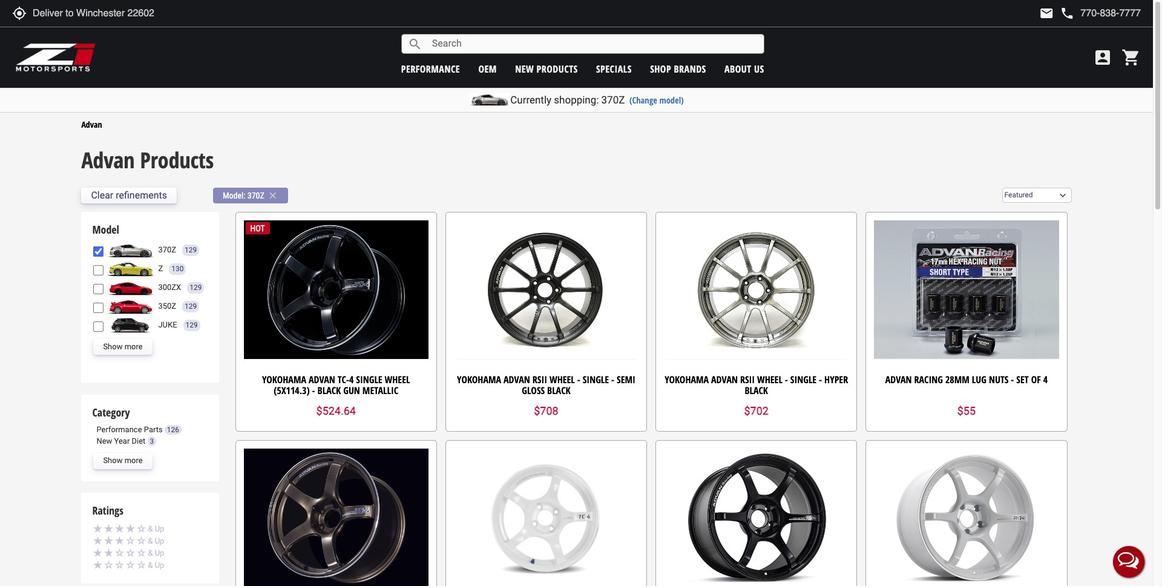 Task type: describe. For each thing, give the bounding box(es) containing it.
about us
[[725, 62, 765, 75]]

& up for 2 & up element
[[148, 549, 164, 558]]

yokohama advan tc-4 single wheel (5x114.3) - black gun metallic
[[262, 373, 410, 397]]

(change model) link
[[630, 94, 684, 106]]

2 vertical spatial 370z
[[158, 245, 176, 254]]

lug
[[973, 373, 987, 387]]

oem
[[479, 62, 497, 75]]

& up for the 3 & up element
[[148, 537, 164, 546]]

(5x114.3)
[[274, 384, 310, 397]]

advan products
[[81, 146, 214, 175]]

nissan 350z z33 2003 2004 2005 2006 2007 2008 2009 vq35de 3.5l revup rev up vq35hr nismo z1 motorsports image
[[107, 299, 155, 314]]

specials
[[597, 62, 632, 75]]

model
[[92, 222, 119, 237]]

rsii for gloss
[[533, 373, 548, 387]]

129 for 350z
[[185, 302, 197, 310]]

of
[[1032, 373, 1042, 387]]

shopping_cart link
[[1119, 48, 1142, 67]]

z1 motorsports logo image
[[15, 42, 97, 73]]

yokohama for yokohama advan tc-4 single wheel (5x114.3) - black gun metallic
[[262, 373, 306, 387]]

close
[[268, 190, 278, 201]]

shop brands link
[[651, 62, 707, 75]]

- inside yokohama advan tc-4 single wheel (5x114.3) - black gun metallic
[[312, 384, 315, 397]]

nissan 300zx z32 1990 1991 1992 1993 1994 1995 1996 vg30dett vg30de twin turbo non turbo z1 motorsports image
[[107, 280, 155, 296]]

$702
[[745, 405, 769, 417]]

currently
[[511, 94, 552, 106]]

black inside yokohama advan rsii wheel - single - semi gloss black
[[548, 384, 571, 397]]

ratings
[[92, 503, 124, 518]]

2023 nissan z image
[[107, 261, 155, 277]]

racing
[[915, 373, 944, 387]]

129 for 370z
[[185, 246, 197, 254]]

account_box
[[1094, 48, 1113, 67]]

model)
[[660, 94, 684, 106]]

single for yokohama advan rsii wheel - single - hyper black
[[791, 373, 817, 387]]

refinements
[[116, 190, 167, 201]]

& for 4 & up element
[[148, 524, 153, 534]]

products
[[140, 146, 214, 175]]

(change
[[630, 94, 658, 106]]

4 inside yokohama advan tc-4 single wheel (5x114.3) - black gun metallic
[[349, 373, 354, 387]]

$708
[[534, 405, 559, 417]]

oem link
[[479, 62, 497, 75]]

Search search field
[[423, 35, 764, 53]]

nissan 370z z34 2009 2010 2011 2012 2013 2014 2015 2016 2017 2018 2019 3.7l vq37vhr vhr nismo z1 motorsports image
[[107, 242, 155, 258]]

& for 2 & up element
[[148, 549, 153, 558]]

performance
[[97, 425, 142, 435]]

model: 370z close
[[223, 190, 278, 201]]

hyper
[[825, 373, 849, 387]]

us
[[755, 62, 765, 75]]

black for yokohama advan tc-4 single wheel (5x114.3) - black gun metallic
[[318, 384, 341, 397]]

z
[[158, 264, 163, 273]]

$55
[[958, 405, 976, 417]]

specials link
[[597, 62, 632, 75]]

set
[[1017, 373, 1029, 387]]

performance link
[[401, 62, 460, 75]]

wheel for yokohama advan rsii wheel - single - hyper black
[[758, 373, 783, 387]]

new
[[97, 437, 112, 446]]

& up for 1 & up 'element'
[[148, 561, 164, 570]]

up for 1 & up 'element'
[[155, 561, 164, 570]]

3
[[150, 437, 154, 446]]

performance
[[401, 62, 460, 75]]

yokohama advan rsii wheel - single - hyper black
[[665, 373, 849, 397]]

single inside yokohama advan tc-4 single wheel (5x114.3) - black gun metallic
[[356, 373, 383, 387]]

rsii for black
[[741, 373, 755, 387]]

account_box link
[[1091, 48, 1116, 67]]

shop brands
[[651, 62, 707, 75]]

& for 1 & up 'element'
[[148, 561, 153, 570]]

show more for model
[[103, 342, 143, 351]]

currently shopping: 370z (change model)
[[511, 94, 684, 106]]

phone link
[[1061, 6, 1142, 21]]

advan inside yokohama advan rsii wheel - single - hyper black
[[712, 373, 738, 387]]

category
[[92, 405, 130, 420]]

mail link
[[1040, 6, 1055, 21]]



Task type: vqa. For each thing, say whether or not it's contained in the screenshot.
'Lights'
no



Task type: locate. For each thing, give the bounding box(es) containing it.
0 horizontal spatial black
[[318, 384, 341, 397]]

yokohama for yokohama advan rsii wheel - single - hyper black
[[665, 373, 709, 387]]

& up
[[148, 524, 164, 534], [148, 537, 164, 546], [148, 549, 164, 558], [148, 561, 164, 570]]

2 rsii from the left
[[741, 373, 755, 387]]

370z left close
[[248, 191, 265, 200]]

0 horizontal spatial wheel
[[385, 373, 410, 387]]

clear refinements
[[91, 190, 167, 201]]

more for category
[[125, 456, 143, 465]]

wheel for yokohama advan rsii wheel - single - semi gloss black
[[550, 373, 575, 387]]

1 horizontal spatial rsii
[[741, 373, 755, 387]]

None checkbox
[[94, 246, 104, 257], [94, 265, 104, 275], [94, 284, 104, 294], [94, 303, 104, 313], [94, 321, 104, 332], [94, 246, 104, 257], [94, 265, 104, 275], [94, 284, 104, 294], [94, 303, 104, 313], [94, 321, 104, 332]]

1 & up element
[[94, 559, 207, 572]]

& up 2 & up element
[[148, 537, 153, 546]]

0 vertical spatial show
[[103, 342, 123, 351]]

1 more from the top
[[125, 342, 143, 351]]

new products
[[516, 62, 578, 75]]

yokohama inside yokohama advan rsii wheel - single - hyper black
[[665, 373, 709, 387]]

up up 1 & up 'element'
[[155, 549, 164, 558]]

tc-
[[338, 373, 349, 387]]

& up down 2 & up element
[[148, 561, 164, 570]]

1 vertical spatial show more
[[103, 456, 143, 465]]

wheel
[[385, 373, 410, 387], [550, 373, 575, 387], [758, 373, 783, 387]]

mail phone
[[1040, 6, 1075, 21]]

2 show from the top
[[103, 456, 123, 465]]

diet
[[132, 437, 146, 446]]

& up 1 & up 'element'
[[148, 549, 153, 558]]

up
[[155, 524, 164, 534], [155, 537, 164, 546], [155, 549, 164, 558], [155, 561, 164, 570]]

2 single from the left
[[583, 373, 609, 387]]

metallic
[[363, 384, 399, 397]]

1 & from the top
[[148, 524, 153, 534]]

&
[[148, 524, 153, 534], [148, 537, 153, 546], [148, 549, 153, 558], [148, 561, 153, 570]]

show for model
[[103, 342, 123, 351]]

show down new
[[103, 456, 123, 465]]

up up the 3 & up element
[[155, 524, 164, 534]]

370z up 'z'
[[158, 245, 176, 254]]

$524.64
[[316, 405, 356, 417]]

1 horizontal spatial wheel
[[550, 373, 575, 387]]

parts
[[144, 425, 163, 435]]

2 up from the top
[[155, 537, 164, 546]]

2 horizontal spatial 370z
[[602, 94, 625, 106]]

advan link
[[81, 119, 102, 130]]

370z
[[602, 94, 625, 106], [248, 191, 265, 200], [158, 245, 176, 254]]

nuts
[[990, 373, 1009, 387]]

3 black from the left
[[745, 384, 769, 397]]

4 right of
[[1044, 373, 1048, 387]]

370z inside model: 370z close
[[248, 191, 265, 200]]

wheel inside yokohama advan tc-4 single wheel (5x114.3) - black gun metallic
[[385, 373, 410, 387]]

2 more from the top
[[125, 456, 143, 465]]

wheel up "$702"
[[758, 373, 783, 387]]

2 horizontal spatial wheel
[[758, 373, 783, 387]]

2 4 from the left
[[1044, 373, 1048, 387]]

advan inside yokohama advan rsii wheel - single - semi gloss black
[[504, 373, 530, 387]]

clear refinements button
[[81, 188, 177, 203]]

single inside yokohama advan rsii wheel - single - hyper black
[[791, 373, 817, 387]]

4 & from the top
[[148, 561, 153, 570]]

4 left metallic
[[349, 373, 354, 387]]

0 vertical spatial show more button
[[94, 339, 152, 355]]

129 for juke
[[186, 321, 198, 329]]

3 single from the left
[[791, 373, 817, 387]]

4 & up element
[[94, 523, 207, 535]]

about
[[725, 62, 752, 75]]

search
[[408, 37, 423, 51]]

1 vertical spatial show more button
[[94, 453, 152, 469]]

& for the 3 & up element
[[148, 537, 153, 546]]

350z
[[158, 301, 176, 311]]

up down 2 & up element
[[155, 561, 164, 570]]

2 wheel from the left
[[550, 373, 575, 387]]

1 & up from the top
[[148, 524, 164, 534]]

yokohama inside yokohama advan rsii wheel - single - semi gloss black
[[457, 373, 501, 387]]

0 horizontal spatial rsii
[[533, 373, 548, 387]]

gloss
[[522, 384, 545, 397]]

0 horizontal spatial 370z
[[158, 245, 176, 254]]

black for yokohama advan rsii wheel - single - hyper black
[[745, 384, 769, 397]]

mail
[[1040, 6, 1055, 21]]

more for model
[[125, 342, 143, 351]]

1 4 from the left
[[349, 373, 354, 387]]

wheel right gun
[[385, 373, 410, 387]]

1 horizontal spatial 370z
[[248, 191, 265, 200]]

0 vertical spatial show more
[[103, 342, 143, 351]]

1 horizontal spatial single
[[583, 373, 609, 387]]

up for 2 & up element
[[155, 549, 164, 558]]

year
[[114, 437, 130, 446]]

2 horizontal spatial black
[[745, 384, 769, 397]]

nissan juke 2011 2012 2013 2014 2015 2016 2017 vr38dett hr15de mr16ddt hr16de z1 motorsports image
[[107, 317, 155, 333]]

1 yokohama from the left
[[262, 373, 306, 387]]

yokohama for yokohama advan rsii wheel - single - semi gloss black
[[457, 373, 501, 387]]

rsii inside yokohama advan rsii wheel - single - semi gloss black
[[533, 373, 548, 387]]

show more button
[[94, 339, 152, 355], [94, 453, 152, 469]]

3 wheel from the left
[[758, 373, 783, 387]]

single inside yokohama advan rsii wheel - single - semi gloss black
[[583, 373, 609, 387]]

rsii inside yokohama advan rsii wheel - single - hyper black
[[741, 373, 755, 387]]

4
[[349, 373, 354, 387], [1044, 373, 1048, 387]]

show more button down year
[[94, 453, 152, 469]]

1 show more button from the top
[[94, 339, 152, 355]]

shopping:
[[554, 94, 599, 106]]

juke
[[158, 320, 177, 329]]

single right tc-
[[356, 373, 383, 387]]

new products link
[[516, 62, 578, 75]]

advan
[[81, 119, 102, 130], [81, 146, 135, 175], [309, 373, 335, 387], [504, 373, 530, 387], [712, 373, 738, 387], [886, 373, 912, 387]]

category performance parts 126 new year diet 3
[[92, 405, 179, 446]]

300zx
[[158, 283, 181, 292]]

129 right juke on the left
[[186, 321, 198, 329]]

1 vertical spatial show
[[103, 456, 123, 465]]

yokohama
[[262, 373, 306, 387], [457, 373, 501, 387], [665, 373, 709, 387]]

about us link
[[725, 62, 765, 75]]

2 show more from the top
[[103, 456, 143, 465]]

single for yokohama advan rsii wheel - single - semi gloss black
[[583, 373, 609, 387]]

more down diet
[[125, 456, 143, 465]]

129
[[185, 246, 197, 254], [190, 283, 202, 292], [185, 302, 197, 310], [186, 321, 198, 329]]

yokohama advan rsii wheel - single - semi gloss black
[[457, 373, 636, 397]]

show more
[[103, 342, 143, 351], [103, 456, 143, 465]]

rsii up "$702"
[[741, 373, 755, 387]]

0 horizontal spatial 4
[[349, 373, 354, 387]]

1 single from the left
[[356, 373, 383, 387]]

semi
[[617, 373, 636, 387]]

products
[[537, 62, 578, 75]]

1 wheel from the left
[[385, 373, 410, 387]]

single left hyper
[[791, 373, 817, 387]]

show more down year
[[103, 456, 143, 465]]

brands
[[674, 62, 707, 75]]

& up up the 3 & up element
[[148, 524, 164, 534]]

2 horizontal spatial yokohama
[[665, 373, 709, 387]]

up for 4 & up element
[[155, 524, 164, 534]]

4 up from the top
[[155, 561, 164, 570]]

2 & up from the top
[[148, 537, 164, 546]]

show more down nissan juke 2011 2012 2013 2014 2015 2016 2017 vr38dett hr15de mr16ddt hr16de z1 motorsports image
[[103, 342, 143, 351]]

0 horizontal spatial yokohama
[[262, 373, 306, 387]]

2 & from the top
[[148, 537, 153, 546]]

28mm
[[946, 373, 970, 387]]

370z left the (change
[[602, 94, 625, 106]]

& inside 'element'
[[148, 561, 153, 570]]

rsii up $708
[[533, 373, 548, 387]]

show more button for category
[[94, 453, 152, 469]]

0 horizontal spatial single
[[356, 373, 383, 387]]

3 & up from the top
[[148, 549, 164, 558]]

wheel inside yokohama advan rsii wheel - single - semi gloss black
[[550, 373, 575, 387]]

show down nissan juke 2011 2012 2013 2014 2015 2016 2017 vr38dett hr15de mr16ddt hr16de z1 motorsports image
[[103, 342, 123, 351]]

yokohama inside yokohama advan tc-4 single wheel (5x114.3) - black gun metallic
[[262, 373, 306, 387]]

up inside 'element'
[[155, 561, 164, 570]]

130
[[172, 264, 184, 273]]

more down nissan juke 2011 2012 2013 2014 2015 2016 2017 vr38dett hr15de mr16ddt hr16de z1 motorsports image
[[125, 342, 143, 351]]

1 rsii from the left
[[533, 373, 548, 387]]

single
[[356, 373, 383, 387], [583, 373, 609, 387], [791, 373, 817, 387]]

& up inside 'element'
[[148, 561, 164, 570]]

& up up 1 & up 'element'
[[148, 549, 164, 558]]

more
[[125, 342, 143, 351], [125, 456, 143, 465]]

black up "$702"
[[745, 384, 769, 397]]

3 & up element
[[94, 535, 207, 547]]

show more button for model
[[94, 339, 152, 355]]

wheel right gloss
[[550, 373, 575, 387]]

black inside yokohama advan rsii wheel - single - hyper black
[[745, 384, 769, 397]]

black
[[318, 384, 341, 397], [548, 384, 571, 397], [745, 384, 769, 397]]

show for category
[[103, 456, 123, 465]]

0 vertical spatial more
[[125, 342, 143, 351]]

4 & up from the top
[[148, 561, 164, 570]]

rsii
[[533, 373, 548, 387], [741, 373, 755, 387]]

1 vertical spatial 370z
[[248, 191, 265, 200]]

1 horizontal spatial yokohama
[[457, 373, 501, 387]]

0 vertical spatial 370z
[[602, 94, 625, 106]]

& down 2 & up element
[[148, 561, 153, 570]]

advan racing 28mm lug nuts - set of 4
[[886, 373, 1048, 387]]

1 black from the left
[[318, 384, 341, 397]]

show
[[103, 342, 123, 351], [103, 456, 123, 465]]

3 & from the top
[[148, 549, 153, 558]]

up up 2 & up element
[[155, 537, 164, 546]]

1 show more from the top
[[103, 342, 143, 351]]

black up $524.64
[[318, 384, 341, 397]]

1 horizontal spatial 4
[[1044, 373, 1048, 387]]

& up for 4 & up element
[[148, 524, 164, 534]]

1 horizontal spatial black
[[548, 384, 571, 397]]

advan inside yokohama advan tc-4 single wheel (5x114.3) - black gun metallic
[[309, 373, 335, 387]]

single left 'semi'
[[583, 373, 609, 387]]

2 & up element
[[94, 547, 207, 559]]

black up $708
[[548, 384, 571, 397]]

2 yokohama from the left
[[457, 373, 501, 387]]

wheel inside yokohama advan rsii wheel - single - hyper black
[[758, 373, 783, 387]]

show more button down nissan juke 2011 2012 2013 2014 2015 2016 2017 vr38dett hr15de mr16ddt hr16de z1 motorsports image
[[94, 339, 152, 355]]

up for the 3 & up element
[[155, 537, 164, 546]]

129 right 300zx at the top left of the page
[[190, 283, 202, 292]]

129 right 350z
[[185, 302, 197, 310]]

model:
[[223, 191, 246, 200]]

shopping_cart
[[1122, 48, 1142, 67]]

3 up from the top
[[155, 549, 164, 558]]

126
[[167, 426, 179, 435]]

2 black from the left
[[548, 384, 571, 397]]

2 horizontal spatial single
[[791, 373, 817, 387]]

2 show more button from the top
[[94, 453, 152, 469]]

& up up 2 & up element
[[148, 537, 164, 546]]

3 yokohama from the left
[[665, 373, 709, 387]]

1 vertical spatial more
[[125, 456, 143, 465]]

my_location
[[12, 6, 27, 21]]

gun
[[344, 384, 360, 397]]

clear
[[91, 190, 113, 201]]

black inside yokohama advan tc-4 single wheel (5x114.3) - black gun metallic
[[318, 384, 341, 397]]

1 show from the top
[[103, 342, 123, 351]]

show more for category
[[103, 456, 143, 465]]

new
[[516, 62, 534, 75]]

1 up from the top
[[155, 524, 164, 534]]

phone
[[1061, 6, 1075, 21]]

129 for 300zx
[[190, 283, 202, 292]]

& up the 3 & up element
[[148, 524, 153, 534]]

129 right nissan 370z z34 2009 2010 2011 2012 2013 2014 2015 2016 2017 2018 2019 3.7l vq37vhr vhr nismo z1 motorsports image
[[185, 246, 197, 254]]

-
[[578, 373, 581, 387], [612, 373, 615, 387], [785, 373, 788, 387], [820, 373, 823, 387], [1012, 373, 1015, 387], [312, 384, 315, 397]]

shop
[[651, 62, 672, 75]]



